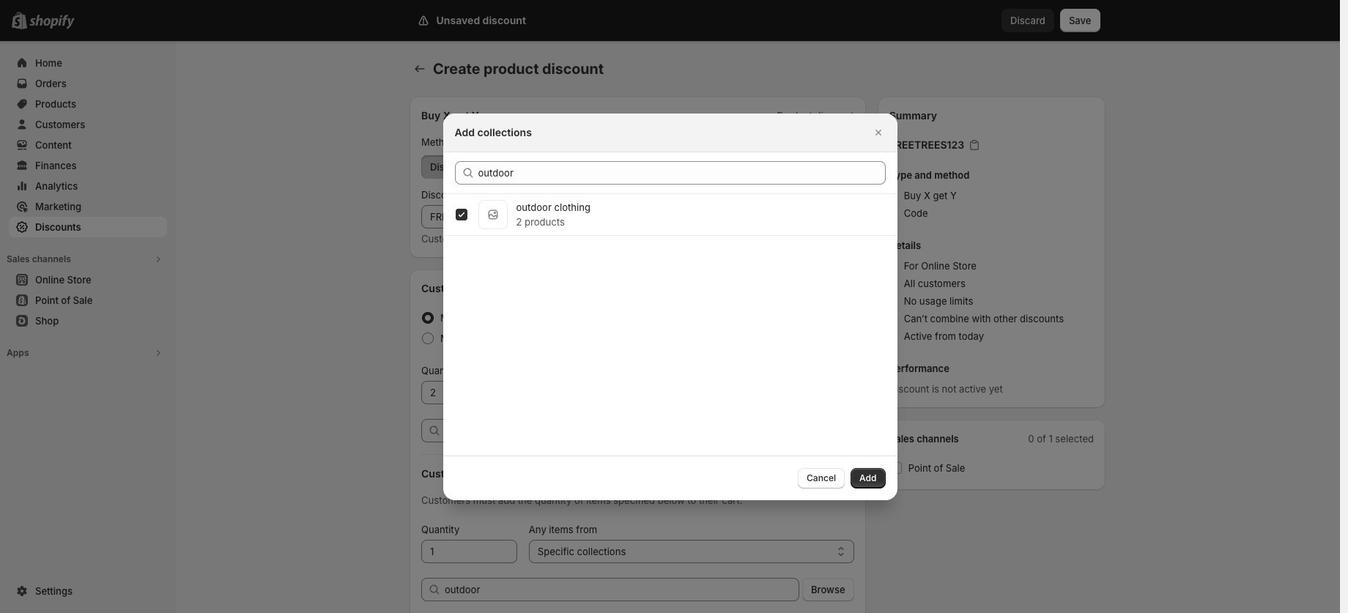 Task type: vqa. For each thing, say whether or not it's contained in the screenshot.
Search collections text box
yes



Task type: locate. For each thing, give the bounding box(es) containing it.
dialog
[[0, 113, 1341, 500]]

shopify image
[[29, 15, 75, 29]]



Task type: describe. For each thing, give the bounding box(es) containing it.
Search collections text field
[[478, 161, 886, 184]]



